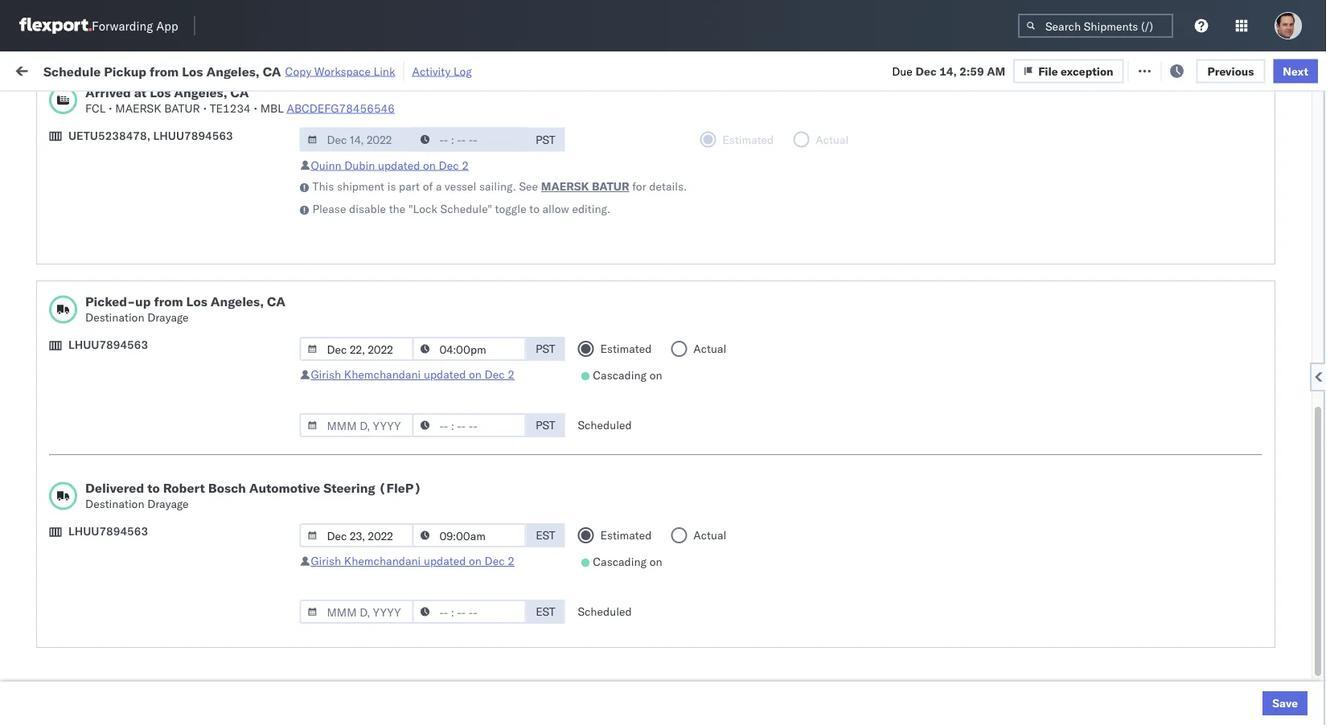 Task type: vqa. For each thing, say whether or not it's contained in the screenshot.
for to the right
yes



Task type: describe. For each thing, give the bounding box(es) containing it.
778 at risk
[[295, 62, 351, 76]]

te1234
[[210, 101, 251, 115]]

ca for fifth schedule pickup from los angeles, ca link
[[37, 629, 52, 643]]

los for 2nd schedule pickup from los angeles, ca button from the bottom
[[152, 507, 170, 521]]

jan for schedule pickup from los angeles, ca
[[335, 515, 352, 529]]

angeles, for 3rd schedule pickup from los angeles, ca link from the top of the page
[[173, 330, 217, 344]]

pm for schedule pickup from rotterdam, netherlands
[[293, 586, 311, 600]]

demo for 2023
[[642, 515, 672, 529]]

2 -- : -- -- text field from the top
[[412, 337, 527, 361]]

flexport demo consignee for 2:59 am est, jan 13, 2023
[[597, 515, 729, 529]]

picked-
[[85, 294, 135, 310]]

2:59 am est, dec 14, 2022
[[259, 409, 407, 423]]

2023 right 25, at the bottom left of the page
[[376, 622, 403, 636]]

bosch inside "delivered to robert bosch automotive steering (flep) destination drayage"
[[208, 480, 246, 496]]

1 vertical spatial abcdefg78456546
[[1096, 445, 1204, 459]]

9 ocean fcl from the top
[[492, 586, 549, 600]]

1 edt, from the top
[[308, 161, 333, 175]]

778
[[295, 62, 316, 76]]

delivery up confirm pickup from los angeles, ca
[[88, 408, 129, 422]]

3 upload customs clearance documents link from the top
[[37, 647, 229, 680]]

6 ocean fcl from the top
[[492, 445, 549, 459]]

updated for picked-up from los angeles, ca
[[424, 368, 466, 382]]

mode button
[[484, 128, 573, 144]]

arrived
[[85, 84, 131, 100]]

drayage inside "delivered to robert bosch automotive steering (flep) destination drayage"
[[147, 497, 189, 511]]

ca inside picked-up from los angeles, ca destination drayage
[[267, 294, 286, 310]]

1 schedule delivery appointment button from the top
[[37, 301, 198, 319]]

angeles, for fourth schedule pickup from los angeles, ca link from the top of the page
[[173, 507, 217, 521]]

0 vertical spatial 23,
[[358, 445, 375, 459]]

0 vertical spatial 14,
[[940, 64, 957, 78]]

5 resize handle column header from the left
[[674, 125, 694, 726]]

cascading for delivered to robert bosch automotive steering (flep)
[[593, 555, 647, 569]]

4 edt, from the top
[[308, 303, 333, 317]]

jan left 25, at the bottom left of the page
[[335, 622, 352, 636]]

destination inside "delivered to robert bosch automotive steering (flep) destination drayage"
[[85, 497, 144, 511]]

upload for 3:00 am edt, aug 19, 2022
[[37, 152, 74, 167]]

this shipment is part of a vessel sailing. see maersk batur for details.
[[313, 179, 687, 194]]

2 resize handle column header from the left
[[409, 125, 428, 726]]

drayage inside picked-up from los angeles, ca destination drayage
[[147, 311, 189, 325]]

2 5, from the top
[[359, 268, 370, 282]]

quinn
[[311, 158, 342, 172]]

4 schedule pickup from los angeles, ca link from the top
[[37, 506, 229, 538]]

in
[[240, 100, 249, 112]]

customs for 2:00 am est, nov 9, 2022
[[77, 365, 122, 379]]

upload customs clearance documents link for 2:00
[[37, 364, 229, 396]]

pst for girish khemchandani updated on dec 2
[[536, 342, 556, 356]]

action
[[1272, 62, 1307, 76]]

please
[[313, 202, 346, 216]]

copy
[[285, 64, 312, 78]]

0 vertical spatial pm
[[286, 445, 304, 459]]

schedule pickup from los angeles, ca for fourth schedule pickup from los angeles, ca link from the bottom of the page
[[37, 259, 217, 289]]

3 schedule pickup from los angeles, ca button from the top
[[37, 329, 229, 363]]

sailing.
[[480, 179, 516, 194]]

3 documents from the top
[[37, 664, 95, 678]]

previous
[[1208, 64, 1255, 78]]

3 upload from the top
[[37, 648, 74, 662]]

abcdefg78456546 inside arrived at los angeles, ca fcl • maersk batur • te1234 • mbl abcdefg78456546
[[287, 101, 395, 115]]

est, down the 2:00 am est, nov 9, 2022
[[308, 409, 332, 423]]

0 vertical spatial for
[[153, 100, 166, 112]]

next
[[1284, 64, 1309, 78]]

0 vertical spatial updated
[[378, 158, 420, 172]]

next button
[[1274, 59, 1319, 83]]

test123456
[[1096, 268, 1164, 282]]

track
[[409, 62, 435, 76]]

this
[[313, 179, 334, 194]]

app
[[156, 18, 178, 33]]

2 gaura from the top
[[1297, 197, 1327, 211]]

aug
[[335, 161, 357, 175]]

7 ocean fcl from the top
[[492, 515, 549, 529]]

ca for 3rd schedule pickup from los angeles, ca link from the top of the page
[[37, 346, 52, 360]]

girish khemchandani updated on dec 2 button for delivered to robert bosch automotive steering (flep)
[[311, 554, 515, 569]]

5 schedule pickup from los angeles, ca link from the top
[[37, 612, 229, 644]]

5 edt, from the top
[[308, 338, 333, 352]]

forwarding app
[[92, 18, 178, 33]]

13,
[[355, 515, 373, 529]]

appointment for third schedule delivery appointment link from the bottom of the page
[[132, 302, 198, 316]]

7:00 pm est, dec 23, 2022
[[259, 445, 406, 459]]

los for 1st schedule pickup from los angeles, ca button from the bottom of the page
[[152, 613, 170, 627]]

flexport for 2:59 am est, jan 13, 2023
[[597, 515, 639, 529]]

confirm for confirm delivery
[[37, 479, 78, 493]]

los for second schedule pickup from los angeles, ca button from the top
[[152, 259, 170, 273]]

Search Work text field
[[786, 58, 962, 82]]

los inside arrived at los angeles, ca fcl • maersk batur • te1234 • mbl abcdefg78456546
[[150, 84, 171, 100]]

pickup for schedule pickup from rotterdam, netherlands link
[[88, 577, 122, 591]]

angeles, inside picked-up from los angeles, ca destination drayage
[[211, 294, 264, 310]]

ca for fourth schedule pickup from los angeles, ca link from the bottom of the page
[[37, 275, 52, 289]]

2 ocean fcl from the top
[[492, 268, 549, 282]]

est, down 9:00 am est, dec 24, 2022
[[308, 515, 332, 529]]

documents for 3:00 am edt, aug 19, 2022
[[37, 169, 95, 183]]

(flep)
[[379, 480, 422, 496]]

11:30 for schedule pickup from rotterdam, netherlands
[[259, 586, 291, 600]]

scheduled for picked-up from los angeles, ca
[[578, 418, 632, 433]]

angeles, for fourth schedule pickup from los angeles, ca link from the bottom of the page
[[173, 259, 217, 273]]

1 schedule delivery appointment from the top
[[37, 196, 198, 210]]

upload customs clearance documents for 2:00
[[37, 365, 176, 395]]

1 5, from the top
[[359, 197, 370, 211]]

mode
[[492, 132, 517, 144]]

snoozed
[[333, 100, 370, 112]]

flexport for 3:00 am edt, aug 19, 2022
[[597, 161, 639, 175]]

schedule pickup from los angeles, ca for fourth schedule pickup from los angeles, ca link from the top of the page
[[37, 507, 217, 537]]

activity log button
[[412, 61, 472, 81]]

est, up 2:59 am est, dec 14, 2022
[[308, 374, 332, 388]]

lhuu7894563 for from
[[68, 338, 148, 352]]

activity log
[[412, 64, 472, 78]]

hlxu8034992
[[1162, 267, 1241, 281]]

previous button
[[1197, 59, 1266, 83]]

delivered to robert bosch automotive steering (flep) destination drayage
[[85, 480, 422, 511]]

ca for fifth schedule pickup from los angeles, ca link from the bottom
[[37, 239, 52, 253]]

appointment for schedule delivery appointment link related to 2:59
[[132, 408, 198, 422]]

pickup for fifth schedule pickup from los angeles, ca link
[[88, 613, 122, 627]]

1 2:59 am edt, nov 5, 2022 from the top
[[259, 197, 400, 211]]

by:
[[58, 99, 74, 113]]

flexport. image
[[19, 18, 92, 34]]

: for snoozed
[[370, 100, 373, 112]]

3 ocean fcl from the top
[[492, 338, 549, 352]]

the
[[389, 202, 406, 216]]

omka for ceau7522281, hlxu6269489, hlxu8034992
[[1297, 268, 1327, 282]]

9:00 am est, dec 24, 2022
[[259, 480, 407, 494]]

actual for picked-up from los angeles, ca
[[694, 342, 727, 356]]

uetu5238478, lhuu7894563
[[68, 128, 233, 142]]

cascading on for picked-up from los angeles, ca
[[593, 369, 663, 383]]

of
[[423, 179, 433, 194]]

2 schedule pickup from los angeles, ca link from the top
[[37, 258, 229, 290]]

4 schedule pickup from los angeles, ca button from the top
[[37, 506, 229, 540]]

picked-up from los angeles, ca destination drayage
[[85, 294, 286, 325]]

flex-1846748
[[888, 268, 972, 282]]

1 schedule pickup from los angeles, ca button from the top
[[37, 222, 229, 256]]

work,
[[169, 100, 194, 112]]

fcl inside arrived at los angeles, ca fcl • maersk batur • te1234 • mbl abcdefg78456546
[[85, 101, 106, 115]]

1 schedule delivery appointment link from the top
[[37, 301, 198, 317]]

blocked,
[[197, 100, 237, 112]]

24,
[[358, 480, 376, 494]]

1 gaura from the top
[[1297, 161, 1327, 175]]

angeles, inside arrived at los angeles, ca fcl • maersk batur • te1234 • mbl abcdefg78456546
[[174, 84, 227, 100]]

delivered
[[85, 480, 144, 496]]

3 5, from the top
[[359, 303, 370, 317]]

snooze
[[436, 132, 468, 144]]

schedule pickup from los angeles, ca for fifth schedule pickup from los angeles, ca link
[[37, 613, 217, 643]]

my
[[16, 58, 42, 80]]

delivery inside button
[[81, 479, 122, 493]]

19,
[[360, 161, 377, 175]]

1 horizontal spatial for
[[633, 179, 647, 194]]

deadline button
[[251, 128, 412, 144]]

pickup for 3rd schedule pickup from los angeles, ca link from the top of the page
[[88, 330, 122, 344]]

save button
[[1264, 692, 1308, 716]]

"lock
[[409, 202, 438, 216]]

2:00 am est, nov 9, 2022
[[259, 374, 399, 388]]

8 resize handle column header from the left
[[1069, 125, 1088, 726]]

uetu5238478
[[1077, 444, 1156, 458]]

work
[[46, 58, 88, 80]]

hlxu6269489,
[[1077, 267, 1159, 281]]

link
[[374, 64, 396, 78]]

2 mmm d, yyyy text field from the top
[[300, 524, 414, 548]]

mmm d, yyyy text field for arrived at los angeles, ca
[[300, 128, 414, 152]]

jaehyu
[[1297, 551, 1327, 565]]

at for 778
[[319, 62, 329, 76]]

2 for delivered to robert bosch automotive steering (flep)
[[508, 554, 515, 569]]

2 schedule delivery appointment from the top
[[37, 302, 198, 316]]

schedule delivery appointment link for 2:59
[[37, 408, 198, 424]]

vessel
[[445, 179, 477, 194]]

6 resize handle column header from the left
[[835, 125, 855, 726]]

is
[[388, 179, 396, 194]]

3 resize handle column header from the left
[[465, 125, 484, 726]]

(0)
[[261, 62, 282, 76]]

jan for schedule pickup from rotterdam, netherlands
[[341, 586, 359, 600]]

ca inside arrived at los angeles, ca fcl • maersk batur • te1234 • mbl abcdefg78456546
[[231, 84, 249, 100]]

consignee button
[[694, 128, 838, 144]]

destination inside picked-up from los angeles, ca destination drayage
[[85, 311, 144, 325]]

1 • from the left
[[109, 101, 112, 115]]

1889466
[[923, 445, 972, 459]]

status : ready for work, blocked, in progress
[[87, 100, 291, 112]]

delivery up schedule pickup from rotterdam, netherlands
[[88, 550, 129, 564]]

dubin
[[345, 158, 375, 172]]

flex- for 1846748
[[888, 268, 923, 282]]

delivery left up
[[88, 302, 129, 316]]

operat
[[1297, 132, 1327, 144]]

activity
[[412, 64, 451, 78]]

abcdefg78456546 button
[[287, 101, 395, 115]]

arrived at los angeles, ca fcl • maersk batur • te1234 • mbl abcdefg78456546
[[85, 84, 395, 115]]

4 schedule delivery appointment from the top
[[37, 550, 198, 564]]

girish for steering
[[311, 554, 341, 569]]

batch
[[1237, 62, 1269, 76]]

187
[[370, 62, 391, 76]]

los for 5th schedule pickup from los angeles, ca button from the bottom
[[152, 223, 170, 237]]

3:00 am edt, aug 19, 2022
[[259, 161, 408, 175]]

pickup for fourth schedule pickup from los angeles, ca link from the top of the page
[[88, 507, 122, 521]]

save
[[1273, 697, 1299, 711]]

progress
[[251, 100, 291, 112]]

updated for delivered to robert bosch automotive steering (flep)
[[424, 554, 466, 569]]

upload customs clearance documents button for 3:00 am edt, aug 19, 2022
[[37, 152, 229, 185]]

0 horizontal spatial 14,
[[358, 409, 376, 423]]

3 upload customs clearance documents from the top
[[37, 648, 176, 678]]

import work
[[135, 62, 203, 76]]

2:00
[[259, 374, 284, 388]]

confirm for confirm pickup from los angeles, ca
[[37, 436, 78, 450]]

schedule pickup from rotterdam, netherlands link
[[37, 577, 229, 609]]

angeles, for fifth schedule pickup from los angeles, ca link from the bottom
[[173, 223, 217, 237]]

1 appointment from the top
[[132, 196, 198, 210]]



Task type: locate. For each thing, give the bounding box(es) containing it.
upload for 2:00 am est, nov 9, 2022
[[37, 365, 74, 379]]

scheduled for delivered to robert bosch automotive steering (flep)
[[578, 605, 632, 619]]

girish
[[311, 368, 341, 382], [311, 554, 341, 569]]

0 vertical spatial confirm
[[37, 436, 78, 450]]

23, up 24,
[[358, 445, 375, 459]]

netherlands
[[37, 593, 100, 608]]

schedule delivery appointment button for 11:30 pm est, jan 23, 2023
[[37, 549, 198, 567]]

1 mmm d, yyyy text field from the top
[[300, 128, 414, 152]]

0 horizontal spatial abcdefg78456546
[[287, 101, 395, 115]]

2023 for schedule pickup from los angeles, ca
[[376, 515, 403, 529]]

mmm d, yyyy text field for picked-up from los angeles, ca
[[300, 337, 414, 361]]

1 vertical spatial schedule delivery appointment link
[[37, 408, 198, 424]]

2 demo from the top
[[642, 515, 672, 529]]

0 vertical spatial upload customs clearance documents link
[[37, 152, 229, 184]]

est, down '2:59 am est, jan 13, 2023'
[[314, 551, 338, 565]]

mmm d, yyyy text field for ca
[[300, 414, 414, 438]]

clearance down schedule pickup from rotterdam, netherlands button
[[125, 648, 176, 662]]

1 vertical spatial mmm d, yyyy text field
[[300, 337, 414, 361]]

1 cascading on from the top
[[593, 369, 663, 383]]

0 vertical spatial abcdefg78456546
[[287, 101, 395, 115]]

14, right due
[[940, 64, 957, 78]]

1 horizontal spatial abcdefg78456546
[[1096, 445, 1204, 459]]

1 vertical spatial flexport
[[597, 515, 639, 529]]

8 ocean fcl from the top
[[492, 551, 549, 565]]

1 vertical spatial cascading on
[[593, 555, 663, 569]]

0 vertical spatial schedule delivery appointment button
[[37, 301, 198, 319]]

upload customs clearance documents link down the workitem button
[[37, 152, 229, 184]]

23, for schedule pickup from rotterdam, netherlands
[[361, 586, 379, 600]]

lhuu7894563, uetu5238478
[[991, 444, 1156, 458]]

1 vertical spatial drayage
[[147, 497, 189, 511]]

1 actual from the top
[[694, 342, 727, 356]]

please disable the "lock schedule" toggle to allow editing.
[[313, 202, 611, 216]]

:
[[115, 100, 118, 112], [370, 100, 373, 112]]

my work
[[16, 58, 88, 80]]

demo up "details."
[[642, 161, 672, 175]]

0 horizontal spatial for
[[153, 100, 166, 112]]

los inside confirm pickup from los angeles, ca
[[145, 436, 163, 450]]

maersk inside arrived at los angeles, ca fcl • maersk batur • te1234 • mbl abcdefg78456546
[[115, 101, 161, 115]]

2 2:59 am edt, nov 5, 2022 from the top
[[259, 268, 400, 282]]

2 schedule pickup from los angeles, ca button from the top
[[37, 258, 229, 292]]

upload customs clearance documents
[[37, 152, 176, 183], [37, 365, 176, 395], [37, 648, 176, 678]]

for left "details."
[[633, 179, 647, 194]]

: for status
[[115, 100, 118, 112]]

los for the confirm pickup from los angeles, ca button
[[145, 436, 163, 450]]

1 drayage from the top
[[147, 311, 189, 325]]

2 vertical spatial pst
[[536, 418, 556, 433]]

4 gaura from the top
[[1297, 303, 1327, 317]]

0 vertical spatial est
[[536, 529, 556, 543]]

flex- for 1889466
[[888, 445, 923, 459]]

mmm d, yyyy text field for steering
[[300, 600, 414, 624]]

disable
[[349, 202, 386, 216]]

actual
[[694, 342, 727, 356], [694, 529, 727, 543]]

schedule pickup from los angeles, ca copy workspace link
[[43, 63, 396, 79]]

mmm d, yyyy text field up 9,
[[300, 337, 414, 361]]

2 pst from the top
[[536, 342, 556, 356]]

2 vertical spatial 23,
[[361, 586, 379, 600]]

customs down uetu5238478,
[[77, 152, 122, 167]]

23, up 25, at the bottom left of the page
[[361, 586, 379, 600]]

1 vertical spatial 2
[[508, 368, 515, 382]]

0 vertical spatial cascading
[[593, 369, 647, 383]]

0 vertical spatial clearance
[[125, 152, 176, 167]]

upload customs clearance documents link up confirm pickup from los angeles, ca link at the bottom left of page
[[37, 364, 229, 396]]

batur inside arrived at los angeles, ca fcl • maersk batur • te1234 • mbl abcdefg78456546
[[164, 101, 200, 115]]

2 vertical spatial upload customs clearance documents link
[[37, 647, 229, 680]]

toggle
[[495, 202, 527, 216]]

lhuu7894563 down delivered
[[68, 525, 148, 539]]

pm up "2:59 am est, jan 25, 2023"
[[293, 586, 311, 600]]

2 vertical spatial schedule delivery appointment button
[[37, 549, 198, 567]]

3 gaura from the top
[[1297, 232, 1327, 246]]

1 vertical spatial est
[[536, 605, 556, 619]]

: left ready
[[115, 100, 118, 112]]

0 horizontal spatial :
[[115, 100, 118, 112]]

clearance for 2:00 am est, nov 9, 2022
[[125, 365, 176, 379]]

1 vertical spatial girish
[[311, 554, 341, 569]]

1 vertical spatial at
[[134, 84, 147, 100]]

3:00
[[259, 161, 284, 175]]

customs
[[77, 152, 122, 167], [77, 365, 122, 379], [77, 648, 122, 662]]

0 vertical spatial batur
[[164, 101, 200, 115]]

to left robert
[[147, 480, 160, 496]]

girish khemchandani updated on dec 2 for delivered to robert bosch automotive steering (flep)
[[311, 554, 515, 569]]

0 vertical spatial girish
[[311, 368, 341, 382]]

jan left 13,
[[335, 515, 352, 529]]

2023 up "2:59 am est, jan 25, 2023"
[[382, 586, 410, 600]]

from inside picked-up from los angeles, ca destination drayage
[[154, 294, 183, 310]]

clearance down up
[[125, 365, 176, 379]]

0 vertical spatial upload
[[37, 152, 74, 167]]

0 vertical spatial mmm d, yyyy text field
[[300, 128, 414, 152]]

schedule inside schedule pickup from rotterdam, netherlands
[[37, 577, 85, 591]]

2 • from the left
[[203, 101, 207, 115]]

pickup inside confirm pickup from los angeles, ca
[[81, 436, 116, 450]]

2 drayage from the top
[[147, 497, 189, 511]]

2 upload customs clearance documents from the top
[[37, 365, 176, 395]]

consignee inside button
[[702, 132, 748, 144]]

14, down 9,
[[358, 409, 376, 423]]

3 -- : -- -- text field from the top
[[412, 414, 527, 438]]

1 vertical spatial -- : -- -- text field
[[412, 337, 527, 361]]

0 vertical spatial girish khemchandani updated on dec 2
[[311, 368, 515, 382]]

est for steering mmm d, yyyy text box
[[536, 605, 556, 619]]

1 horizontal spatial •
[[203, 101, 207, 115]]

destination down delivered
[[85, 497, 144, 511]]

1 horizontal spatial to
[[530, 202, 540, 216]]

-- : -- -- text field for steering mmm d, yyyy text box
[[412, 600, 527, 624]]

2 vertical spatial schedule delivery appointment link
[[37, 549, 198, 565]]

Search Shipments (/) text field
[[1019, 14, 1174, 38]]

1 khemchandani from the top
[[344, 368, 421, 382]]

batur up the editing.
[[592, 179, 630, 194]]

5 schedule pickup from los angeles, ca button from the top
[[37, 612, 229, 646]]

2 horizontal spatial •
[[254, 101, 258, 115]]

1 vertical spatial pm
[[293, 551, 311, 565]]

schedule pickup from rotterdam, netherlands
[[37, 577, 209, 608]]

for
[[153, 100, 166, 112], [633, 179, 647, 194]]

pm for schedule delivery appointment
[[293, 551, 311, 565]]

angeles, for confirm pickup from los angeles, ca link at the bottom left of page
[[166, 436, 210, 450]]

3 edt, from the top
[[308, 268, 333, 282]]

2:59
[[960, 64, 985, 78], [259, 197, 284, 211], [259, 268, 284, 282], [259, 303, 284, 317], [259, 338, 284, 352], [259, 409, 284, 423], [259, 515, 284, 529], [259, 622, 284, 636]]

1 mmm d, yyyy text field from the top
[[300, 414, 414, 438]]

2023 down (flep)
[[382, 551, 410, 565]]

from inside schedule pickup from rotterdam, netherlands
[[125, 577, 149, 591]]

flex-
[[888, 268, 923, 282], [888, 445, 923, 459]]

1 vertical spatial for
[[633, 179, 647, 194]]

delivery down confirm pickup from los angeles, ca
[[81, 479, 122, 493]]

angeles, inside confirm pickup from los angeles, ca
[[166, 436, 210, 450]]

batur
[[164, 101, 200, 115], [592, 179, 630, 194]]

estimated for picked-up from los angeles, ca
[[601, 342, 652, 356]]

demo left 'bookings'
[[642, 515, 672, 529]]

clearance down uetu5238478, lhuu7894563
[[125, 152, 176, 167]]

1 schedule pickup from los angeles, ca link from the top
[[37, 222, 229, 255]]

test
[[668, 197, 689, 211], [668, 268, 689, 282], [772, 268, 794, 282], [668, 338, 689, 352], [772, 338, 794, 352], [668, 374, 689, 388], [668, 409, 689, 423], [668, 445, 689, 459], [772, 445, 794, 459], [752, 515, 773, 529]]

for left work,
[[153, 100, 166, 112]]

2 11:30 pm est, jan 23, 2023 from the top
[[259, 586, 410, 600]]

drayage down up
[[147, 311, 189, 325]]

5,
[[359, 197, 370, 211], [359, 268, 370, 282], [359, 303, 370, 317], [359, 338, 370, 352]]

maersk batur link
[[541, 179, 630, 195]]

2 upload customs clearance documents link from the top
[[37, 364, 229, 396]]

girish down '2:59 am est, jan 13, 2023'
[[311, 554, 341, 569]]

1 vertical spatial demo
[[642, 515, 672, 529]]

2
[[462, 158, 469, 172], [508, 368, 515, 382], [508, 554, 515, 569]]

2 vertical spatial -- : -- -- text field
[[412, 414, 527, 438]]

1 vertical spatial pst
[[536, 342, 556, 356]]

khemchandani up 2:59 am est, dec 14, 2022
[[344, 368, 421, 382]]

MMM D, YYYY text field
[[300, 128, 414, 152], [300, 337, 414, 361]]

lhuu7894563
[[153, 128, 233, 142], [68, 338, 148, 352], [68, 525, 148, 539]]

upload customs clearance documents down schedule pickup from rotterdam, netherlands
[[37, 648, 176, 678]]

3 schedule pickup from los angeles, ca from the top
[[37, 330, 217, 360]]

schedule pickup from rotterdam, netherlands button
[[37, 577, 229, 610]]

filtered
[[16, 99, 55, 113]]

0 vertical spatial pst
[[536, 132, 556, 146]]

upload customs clearance documents up confirm pickup from los angeles, ca
[[37, 365, 176, 395]]

schedule delivery appointment button for 2:59 am est, dec 14, 2022
[[37, 408, 198, 425]]

2 customs from the top
[[77, 365, 122, 379]]

import
[[135, 62, 172, 76]]

2 estimated from the top
[[601, 529, 652, 543]]

schedule pickup from los angeles, ca link
[[37, 222, 229, 255], [37, 258, 229, 290], [37, 329, 229, 361], [37, 506, 229, 538], [37, 612, 229, 644]]

batur down work
[[164, 101, 200, 115]]

est, up "2:59 am est, jan 25, 2023"
[[314, 586, 338, 600]]

1 vertical spatial 11:30
[[259, 586, 291, 600]]

2 upload from the top
[[37, 365, 74, 379]]

upload customs clearance documents link down schedule pickup from rotterdam, netherlands button
[[37, 647, 229, 680]]

11:30 pm est, jan 23, 2023 up "2:59 am est, jan 25, 2023"
[[259, 586, 410, 600]]

lhuu7894563 down "picked-"
[[68, 338, 148, 352]]

1 horizontal spatial at
[[319, 62, 329, 76]]

1 vertical spatial upload customs clearance documents link
[[37, 364, 229, 396]]

2:59 am est, jan 13, 2023
[[259, 515, 403, 529]]

girish khemchandani updated on dec 2 for picked-up from los angeles, ca
[[311, 368, 515, 382]]

mbl
[[260, 101, 284, 115]]

documents
[[37, 169, 95, 183], [37, 381, 95, 395], [37, 664, 95, 678]]

1 upload from the top
[[37, 152, 74, 167]]

mmm d, yyyy text field up dubin
[[300, 128, 414, 152]]

maersk up allow
[[541, 179, 589, 194]]

girish for ca
[[311, 368, 341, 382]]

flexport demo consignee for 3:00 am edt, aug 19, 2022
[[597, 161, 729, 175]]

0 vertical spatial -- : -- -- text field
[[412, 524, 527, 548]]

ceau7522281,
[[991, 267, 1074, 281]]

maersk up uetu5238478, lhuu7894563
[[115, 101, 161, 115]]

2 documents from the top
[[37, 381, 95, 395]]

0 vertical spatial destination
[[85, 311, 144, 325]]

3 customs from the top
[[77, 648, 122, 662]]

1 vertical spatial documents
[[37, 381, 95, 395]]

delivery down uetu5238478,
[[88, 196, 129, 210]]

2 for picked-up from los angeles, ca
[[508, 368, 515, 382]]

1 -- : -- -- text field from the top
[[412, 128, 527, 152]]

187 on track
[[370, 62, 435, 76]]

drayage down robert
[[147, 497, 189, 511]]

2023 for schedule pickup from rotterdam, netherlands
[[382, 586, 410, 600]]

2 -- : -- -- text field from the top
[[412, 600, 527, 624]]

1 girish khemchandani updated on dec 2 from the top
[[311, 368, 515, 382]]

1 flexport demo consignee from the top
[[597, 161, 729, 175]]

2 vertical spatial mmm d, yyyy text field
[[300, 600, 414, 624]]

2 girish khemchandani updated on dec 2 button from the top
[[311, 554, 515, 569]]

pm down '2:59 am est, jan 13, 2023'
[[293, 551, 311, 565]]

destination down "picked-"
[[85, 311, 144, 325]]

1 pst from the top
[[536, 132, 556, 146]]

confirm pickup from los angeles, ca link
[[37, 435, 229, 467]]

0 vertical spatial documents
[[37, 169, 95, 183]]

-- : -- -- text field for 2nd mmm d, yyyy text box from the bottom
[[412, 524, 527, 548]]

2 vertical spatial lhuu7894563
[[68, 525, 148, 539]]

0 vertical spatial 2
[[462, 158, 469, 172]]

girish left 9,
[[311, 368, 341, 382]]

schedule delivery appointment link for 11:30
[[37, 549, 198, 565]]

0 horizontal spatial maersk
[[115, 101, 161, 115]]

forwarding
[[92, 18, 153, 33]]

schedule"
[[441, 202, 492, 216]]

1 omka from the top
[[1297, 268, 1327, 282]]

MMM D, YYYY text field
[[300, 414, 414, 438], [300, 524, 414, 548], [300, 600, 414, 624]]

0 vertical spatial scheduled
[[578, 418, 632, 433]]

23, for schedule delivery appointment
[[361, 551, 379, 565]]

2 omka from the top
[[1297, 445, 1327, 459]]

• down arrived
[[109, 101, 112, 115]]

actions
[[1267, 132, 1300, 144]]

upload customs clearance documents link for 3:00
[[37, 152, 229, 184]]

2 khemchandani from the top
[[344, 554, 421, 569]]

0 vertical spatial khemchandani
[[344, 368, 421, 382]]

4 appointment from the top
[[132, 550, 198, 564]]

schedule pickup from los angeles, ca for 3rd schedule pickup from los angeles, ca link from the top of the page
[[37, 330, 217, 360]]

ca inside confirm pickup from los angeles, ca
[[37, 452, 52, 466]]

quinn dubin updated on dec 2 button
[[311, 158, 469, 172]]

lhuu7894563,
[[991, 444, 1074, 458]]

deadline
[[259, 132, 298, 144]]

ca
[[263, 63, 281, 79], [231, 84, 249, 100], [37, 239, 52, 253], [37, 275, 52, 289], [267, 294, 286, 310], [37, 346, 52, 360], [37, 452, 52, 466], [37, 523, 52, 537], [37, 629, 52, 643]]

2 destination from the top
[[85, 497, 144, 511]]

maersk
[[115, 101, 161, 115], [541, 179, 589, 194]]

clearance for 3:00 am edt, aug 19, 2022
[[125, 152, 176, 167]]

3 clearance from the top
[[125, 648, 176, 662]]

1 vertical spatial girish khemchandani updated on dec 2
[[311, 554, 515, 569]]

edt,
[[308, 161, 333, 175], [308, 197, 333, 211], [308, 268, 333, 282], [308, 303, 333, 317], [308, 338, 333, 352]]

11:30 up "2:59 am est, jan 25, 2023"
[[259, 586, 291, 600]]

documents for 2:00 am est, nov 9, 2022
[[37, 381, 95, 395]]

due
[[893, 64, 913, 78]]

2 edt, from the top
[[308, 197, 333, 211]]

1 girish from the top
[[311, 368, 341, 382]]

0 vertical spatial flexport demo consignee
[[597, 161, 729, 175]]

1 ocean fcl from the top
[[492, 197, 549, 211]]

1 -- : -- -- text field from the top
[[412, 524, 527, 548]]

0 vertical spatial flexport
[[597, 161, 639, 175]]

estimated for delivered to robert bosch automotive steering (flep)
[[601, 529, 652, 543]]

1 vertical spatial actual
[[694, 529, 727, 543]]

copy workspace link button
[[285, 64, 396, 78]]

2 schedule delivery appointment link from the top
[[37, 408, 198, 424]]

2 11:30 from the top
[[259, 586, 291, 600]]

2 vertical spatial updated
[[424, 554, 466, 569]]

1 destination from the top
[[85, 311, 144, 325]]

2023 for schedule delivery appointment
[[382, 551, 410, 565]]

1 11:30 from the top
[[259, 551, 291, 565]]

2 upload customs clearance documents button from the top
[[37, 364, 229, 398]]

due dec 14, 2:59 am
[[893, 64, 1006, 78]]

2 vertical spatial 2
[[508, 554, 515, 569]]

cascading for picked-up from los angeles, ca
[[593, 369, 647, 383]]

los inside picked-up from los angeles, ca destination drayage
[[186, 294, 207, 310]]

1 vertical spatial confirm
[[37, 479, 78, 493]]

0 vertical spatial customs
[[77, 152, 122, 167]]

1 vertical spatial girish khemchandani updated on dec 2 button
[[311, 554, 515, 569]]

3 schedule delivery appointment button from the top
[[37, 549, 198, 567]]

2 girish khemchandani updated on dec 2 from the top
[[311, 554, 515, 569]]

schedule delivery appointment
[[37, 196, 198, 210], [37, 302, 198, 316], [37, 408, 198, 422], [37, 550, 198, 564]]

1 vertical spatial 23,
[[361, 551, 379, 565]]

1 resize handle column header from the left
[[230, 125, 249, 726]]

khemchandani down 13,
[[344, 554, 421, 569]]

at
[[319, 62, 329, 76], [134, 84, 147, 100]]

0 vertical spatial estimated
[[601, 342, 652, 356]]

4 ocean fcl from the top
[[492, 374, 549, 388]]

2 vertical spatial pm
[[293, 586, 311, 600]]

1 vertical spatial clearance
[[125, 365, 176, 379]]

4 schedule pickup from los angeles, ca from the top
[[37, 507, 217, 537]]

1 vertical spatial scheduled
[[578, 605, 632, 619]]

ocean
[[492, 197, 525, 211], [632, 197, 665, 211], [492, 268, 525, 282], [632, 268, 665, 282], [736, 268, 769, 282], [492, 338, 525, 352], [632, 338, 665, 352], [736, 338, 769, 352], [492, 374, 525, 388], [632, 374, 665, 388], [492, 409, 525, 423], [632, 409, 665, 423], [492, 445, 525, 459], [632, 445, 665, 459], [736, 445, 769, 459], [492, 515, 525, 529], [492, 551, 525, 565], [492, 586, 525, 600], [492, 622, 525, 636]]

1 horizontal spatial batur
[[592, 179, 630, 194]]

11:30 pm est, jan 23, 2023 for schedule delivery appointment
[[259, 551, 410, 565]]

khemchandani for ca
[[344, 368, 421, 382]]

from inside confirm pickup from los angeles, ca
[[119, 436, 142, 450]]

ca for confirm pickup from los angeles, ca link at the bottom left of page
[[37, 452, 52, 466]]

11:30 pm est, jan 23, 2023 for schedule pickup from rotterdam, netherlands
[[259, 586, 410, 600]]

pickup for confirm pickup from los angeles, ca link at the bottom left of page
[[81, 436, 116, 450]]

0 vertical spatial mmm d, yyyy text field
[[300, 414, 414, 438]]

pickup for fifth schedule pickup from los angeles, ca link from the bottom
[[88, 223, 122, 237]]

confirm inside confirm pickup from los angeles, ca
[[37, 436, 78, 450]]

upload customs clearance documents down uetu5238478,
[[37, 152, 176, 183]]

0 vertical spatial -- : -- -- text field
[[412, 128, 527, 152]]

girish khemchandani updated on dec 2 button for picked-up from los angeles, ca
[[311, 368, 515, 382]]

10 ocean fcl from the top
[[492, 622, 549, 636]]

2023 right 13,
[[376, 515, 403, 529]]

11:30 for schedule delivery appointment
[[259, 551, 291, 565]]

cascading on
[[593, 369, 663, 383], [593, 555, 663, 569]]

customs for 3:00 am edt, aug 19, 2022
[[77, 152, 122, 167]]

dec
[[916, 64, 937, 78], [439, 158, 459, 172], [485, 368, 505, 382], [335, 409, 356, 423], [334, 445, 355, 459], [335, 480, 356, 494], [485, 554, 505, 569]]

1 vertical spatial khemchandani
[[344, 554, 421, 569]]

schedule pickup from los angeles, ca for fifth schedule pickup from los angeles, ca link from the bottom
[[37, 223, 217, 253]]

schedule pickup from los angeles, ca
[[37, 223, 217, 253], [37, 259, 217, 289], [37, 330, 217, 360], [37, 507, 217, 537], [37, 613, 217, 643]]

1 customs from the top
[[77, 152, 122, 167]]

flexport demo consignee
[[597, 161, 729, 175], [597, 515, 729, 529]]

0 vertical spatial demo
[[642, 161, 672, 175]]

pickup for fourth schedule pickup from los angeles, ca link from the bottom of the page
[[88, 259, 122, 273]]

0 horizontal spatial batur
[[164, 101, 200, 115]]

1 scheduled from the top
[[578, 418, 632, 433]]

up
[[135, 294, 151, 310]]

5 ocean fcl from the top
[[492, 409, 549, 423]]

bookings test consignee
[[702, 515, 830, 529]]

flexport
[[597, 161, 639, 175], [597, 515, 639, 529]]

1 upload customs clearance documents from the top
[[37, 152, 176, 183]]

•
[[109, 101, 112, 115], [203, 101, 207, 115], [254, 101, 258, 115]]

0 vertical spatial at
[[319, 62, 329, 76]]

3 schedule pickup from los angeles, ca link from the top
[[37, 329, 229, 361]]

1 flexport from the top
[[597, 161, 639, 175]]

pm
[[286, 445, 304, 459], [293, 551, 311, 565], [293, 586, 311, 600]]

angeles, for fifth schedule pickup from los angeles, ca link
[[173, 613, 217, 627]]

customs down "picked-"
[[77, 365, 122, 379]]

1 vertical spatial upload
[[37, 365, 74, 379]]

pm right 7:00
[[286, 445, 304, 459]]

upload customs clearance documents for 3:00
[[37, 152, 176, 183]]

workspace
[[314, 64, 371, 78]]

25,
[[355, 622, 373, 636]]

9 resize handle column header from the left
[[1270, 125, 1289, 726]]

1 flex- from the top
[[888, 268, 923, 282]]

11:30 pm est, jan 23, 2023
[[259, 551, 410, 565], [259, 586, 410, 600]]

est, down 2:59 am est, dec 14, 2022
[[307, 445, 331, 459]]

confirm left delivered
[[37, 479, 78, 493]]

1 vertical spatial flex-
[[888, 445, 923, 459]]

10 resize handle column header from the left
[[1286, 125, 1305, 726]]

jan up 25, at the bottom left of the page
[[341, 586, 359, 600]]

schedule delivery appointment button
[[37, 301, 198, 319], [37, 408, 198, 425], [37, 549, 198, 567]]

est, left 25, at the bottom left of the page
[[308, 622, 332, 636]]

0 vertical spatial upload customs clearance documents button
[[37, 152, 229, 185]]

resize handle column header
[[230, 125, 249, 726], [409, 125, 428, 726], [465, 125, 484, 726], [570, 125, 589, 726], [674, 125, 694, 726], [835, 125, 855, 726], [964, 125, 983, 726], [1069, 125, 1088, 726], [1270, 125, 1289, 726], [1286, 125, 1305, 726]]

jan for schedule delivery appointment
[[341, 551, 359, 565]]

1 upload customs clearance documents button from the top
[[37, 152, 229, 185]]

0 vertical spatial maersk
[[115, 101, 161, 115]]

khemchandani for steering
[[344, 554, 421, 569]]

confirm delivery
[[37, 479, 122, 493]]

robert
[[163, 480, 205, 496]]

status
[[87, 100, 115, 112]]

3 2:59 am edt, nov 5, 2022 from the top
[[259, 303, 400, 317]]

confirm delivery link
[[37, 478, 122, 494]]

ceau7522281, hlxu6269489, hlxu8034992
[[991, 267, 1241, 281]]

2 cascading on from the top
[[593, 555, 663, 569]]

4 resize handle column header from the left
[[570, 125, 589, 726]]

bookings
[[702, 515, 749, 529]]

• right work,
[[203, 101, 207, 115]]

1 vertical spatial estimated
[[601, 529, 652, 543]]

0 vertical spatial 11:30 pm est, jan 23, 2023
[[259, 551, 410, 565]]

at for arrived
[[134, 84, 147, 100]]

1 vertical spatial to
[[147, 480, 160, 496]]

jan down 13,
[[341, 551, 359, 565]]

los for 3rd schedule pickup from los angeles, ca button
[[152, 330, 170, 344]]

a
[[436, 179, 442, 194]]

0 vertical spatial cascading on
[[593, 369, 663, 383]]

demo for 2022
[[642, 161, 672, 175]]

ready
[[122, 100, 151, 112]]

2 est from the top
[[536, 605, 556, 619]]

1 vertical spatial 14,
[[358, 409, 376, 423]]

lhuu7894563 down status : ready for work, blocked, in progress
[[153, 128, 233, 142]]

at down import
[[134, 84, 147, 100]]

girish khemchandani updated on dec 2
[[311, 368, 515, 382], [311, 554, 515, 569]]

2 flexport demo consignee from the top
[[597, 515, 729, 529]]

customs down netherlands
[[77, 648, 122, 662]]

-- : -- -- text field
[[412, 128, 527, 152], [412, 337, 527, 361], [412, 414, 527, 438]]

upload customs clearance documents button up confirm pickup from los angeles, ca link at the bottom left of page
[[37, 364, 229, 398]]

at left risk
[[319, 62, 329, 76]]

workitem
[[18, 132, 60, 144]]

est, up '2:59 am est, jan 13, 2023'
[[308, 480, 332, 494]]

appointment for 11:30 schedule delivery appointment link
[[132, 550, 198, 564]]

lhuu7894563 for robert
[[68, 525, 148, 539]]

batch action button
[[1212, 58, 1318, 82]]

cascading on for delivered to robert bosch automotive steering (flep)
[[593, 555, 663, 569]]

upload customs clearance documents button down the workitem button
[[37, 152, 229, 185]]

1 vertical spatial omka
[[1297, 445, 1327, 459]]

0 horizontal spatial •
[[109, 101, 112, 115]]

1 vertical spatial customs
[[77, 365, 122, 379]]

2 vertical spatial upload customs clearance documents
[[37, 648, 176, 678]]

3 pst from the top
[[536, 418, 556, 433]]

pst for quinn dubin updated on dec 2
[[536, 132, 556, 146]]

2 flex- from the top
[[888, 445, 923, 459]]

to left allow
[[530, 202, 540, 216]]

4 5, from the top
[[359, 338, 370, 352]]

2 scheduled from the top
[[578, 605, 632, 619]]

1 vertical spatial lhuu7894563
[[68, 338, 148, 352]]

0 vertical spatial actual
[[694, 342, 727, 356]]

batch action
[[1237, 62, 1307, 76]]

7 resize handle column header from the left
[[964, 125, 983, 726]]

3 schedule delivery appointment from the top
[[37, 408, 198, 422]]

3 schedule delivery appointment link from the top
[[37, 549, 198, 565]]

est
[[536, 529, 556, 543], [536, 605, 556, 619]]

: left no
[[370, 100, 373, 112]]

log
[[454, 64, 472, 78]]

to
[[530, 202, 540, 216], [147, 480, 160, 496]]

• right 'in'
[[254, 101, 258, 115]]

0 vertical spatial lhuu7894563
[[153, 128, 233, 142]]

to inside "delivered to robert bosch automotive steering (flep) destination drayage"
[[147, 480, 160, 496]]

1 : from the left
[[115, 100, 118, 112]]

1 vertical spatial -- : -- -- text field
[[412, 600, 527, 624]]

1 horizontal spatial maersk
[[541, 179, 589, 194]]

ca for fourth schedule pickup from los angeles, ca link from the top of the page
[[37, 523, 52, 537]]

girish khemchandani updated on dec 2 button
[[311, 368, 515, 382], [311, 554, 515, 569]]

confirm up confirm delivery
[[37, 436, 78, 450]]

2 vertical spatial customs
[[77, 648, 122, 662]]

confirm pickup from los angeles, ca
[[37, 436, 210, 466]]

23, down 13,
[[361, 551, 379, 565]]

at inside arrived at los angeles, ca fcl • maersk batur • te1234 • mbl abcdefg78456546
[[134, 84, 147, 100]]

1 upload customs clearance documents link from the top
[[37, 152, 229, 184]]

-- : -- -- text field
[[412, 524, 527, 548], [412, 600, 527, 624]]

est for 2nd mmm d, yyyy text box from the bottom
[[536, 529, 556, 543]]

11:30 pm est, jan 23, 2023 down '2:59 am est, jan 13, 2023'
[[259, 551, 410, 565]]

4 2:59 am edt, nov 5, 2022 from the top
[[259, 338, 400, 352]]

angeles,
[[206, 63, 260, 79], [174, 84, 227, 100], [173, 223, 217, 237], [173, 259, 217, 273], [211, 294, 264, 310], [173, 330, 217, 344], [166, 436, 210, 450], [173, 507, 217, 521], [173, 613, 217, 627]]

upload customs clearance documents button for 2:00 am est, nov 9, 2022
[[37, 364, 229, 398]]

1 vertical spatial cascading
[[593, 555, 647, 569]]

1 vertical spatial batur
[[592, 179, 630, 194]]

pickup inside schedule pickup from rotterdam, netherlands
[[88, 577, 122, 591]]

confirm delivery button
[[37, 478, 122, 496]]

3 • from the left
[[254, 101, 258, 115]]

2023
[[376, 515, 403, 529], [382, 551, 410, 565], [382, 586, 410, 600], [376, 622, 403, 636]]

11:30 down "delivered to robert bosch automotive steering (flep) destination drayage"
[[259, 551, 291, 565]]

omka for lhuu7894563, uetu5238478
[[1297, 445, 1327, 459]]

1 vertical spatial upload customs clearance documents button
[[37, 364, 229, 398]]

1846748
[[923, 268, 972, 282]]



